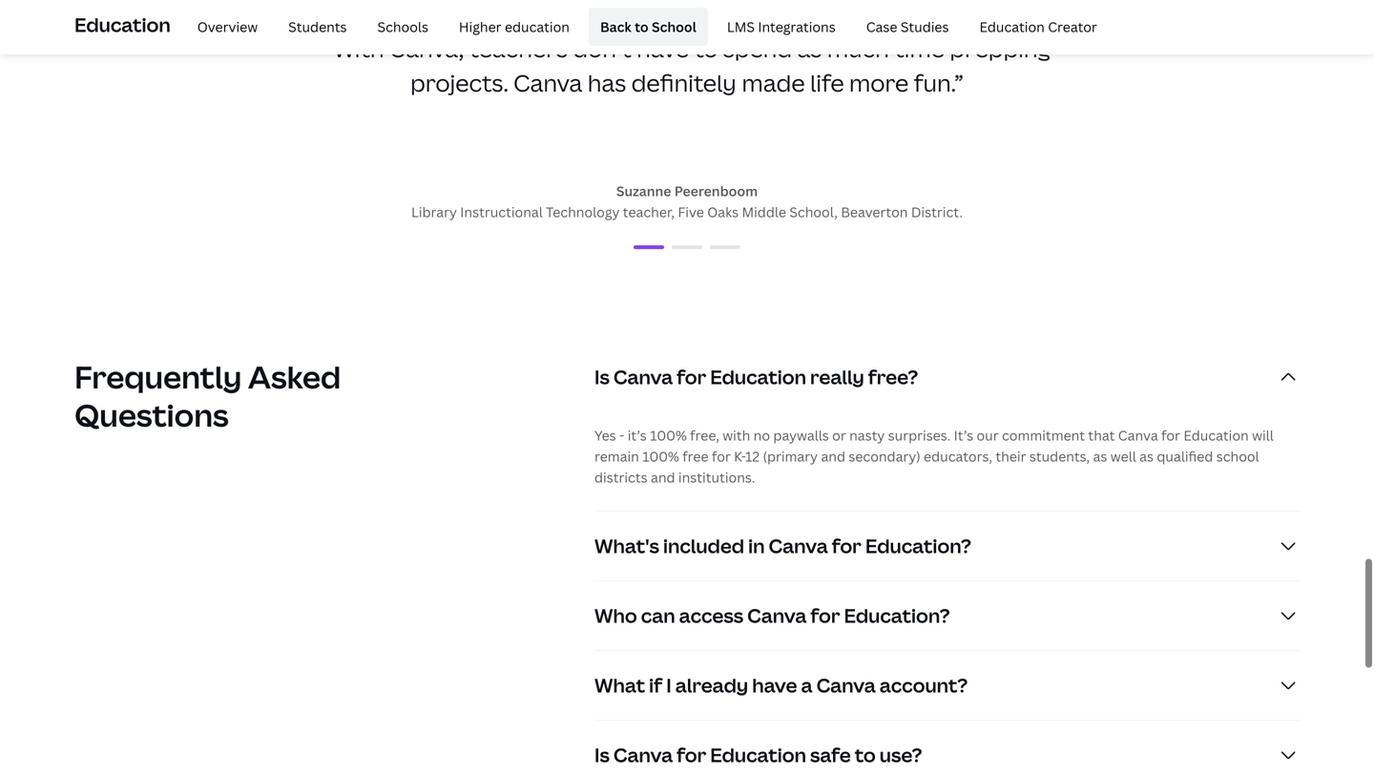 Task type: describe. For each thing, give the bounding box(es) containing it.
asked
[[248, 356, 341, 398]]

lms
[[727, 17, 755, 36]]

canva,
[[389, 33, 464, 64]]

is canva for education safe to use? button
[[595, 721, 1300, 776]]

it's
[[954, 426, 974, 445]]

is for is canva for education safe to use?
[[595, 742, 610, 768]]

will
[[1253, 426, 1274, 445]]

no
[[754, 426, 770, 445]]

schools
[[378, 17, 429, 36]]

lms integrations link
[[716, 8, 847, 46]]

already
[[676, 672, 749, 699]]

really
[[811, 364, 865, 390]]

spend
[[723, 33, 792, 64]]

is canva for education safe to use?
[[595, 742, 923, 768]]

can
[[641, 603, 675, 629]]

12
[[746, 448, 760, 466]]

0 vertical spatial 100%
[[650, 426, 687, 445]]

education
[[505, 17, 570, 36]]

for left k-
[[712, 448, 731, 466]]

1 vertical spatial and
[[651, 469, 675, 487]]

nasty
[[850, 426, 885, 445]]

for inside "dropdown button"
[[811, 603, 841, 629]]

access
[[679, 603, 744, 629]]

education inside dropdown button
[[711, 364, 807, 390]]

(primary
[[763, 448, 818, 466]]

five
[[678, 203, 704, 221]]

back to school
[[600, 17, 697, 36]]

higher
[[459, 17, 502, 36]]

"with
[[324, 33, 384, 64]]

k-
[[734, 448, 746, 466]]

what's included in canva for education? button
[[595, 512, 1300, 581]]

institutions.
[[679, 469, 755, 487]]

oaks
[[708, 203, 739, 221]]

students link
[[277, 8, 358, 46]]

education inside 'dropdown button'
[[711, 742, 807, 768]]

have for don't
[[637, 33, 689, 64]]

more
[[850, 68, 909, 99]]

instructional
[[460, 203, 543, 221]]

secondary)
[[849, 448, 921, 466]]

that
[[1089, 426, 1115, 445]]

case studies
[[867, 17, 949, 36]]

definitely
[[632, 68, 737, 99]]

frequently asked questions
[[74, 356, 341, 436]]

education creator
[[980, 17, 1098, 36]]

2 horizontal spatial as
[[1140, 448, 1154, 466]]

as inside '"with canva, teachers don't have to spend as much time prepping projects. canva has definitely made life more fun."'
[[798, 33, 822, 64]]

don't
[[573, 33, 632, 64]]

canva inside '"with canva, teachers don't have to spend as much time prepping projects. canva has definitely made life more fun."'
[[514, 68, 583, 99]]

is canva for education really free?
[[595, 364, 919, 390]]

case studies link
[[855, 8, 961, 46]]

back to school link
[[589, 8, 708, 46]]

has
[[588, 68, 627, 99]]

education inside yes - it's 100% free, with no paywalls or nasty surprises. it's our commitment that canva for education will remain 100% free for k-12 (primary and secondary) educators, their students, as well as qualified school districts and institutions.
[[1184, 426, 1249, 445]]

included
[[663, 533, 745, 559]]

beaverton
[[841, 203, 908, 221]]

canva inside 'dropdown button'
[[614, 742, 673, 768]]

1 horizontal spatial and
[[821, 448, 846, 466]]

to for don't
[[694, 33, 718, 64]]

use?
[[880, 742, 923, 768]]

i
[[667, 672, 672, 699]]

well
[[1111, 448, 1137, 466]]

who can access canva for education? button
[[595, 582, 1300, 650]]

schools link
[[366, 8, 440, 46]]

back
[[600, 17, 632, 36]]

overview link
[[186, 8, 269, 46]]

school
[[1217, 448, 1260, 466]]

1 vertical spatial 100%
[[643, 448, 680, 466]]

what if i already have a canva account? button
[[595, 651, 1300, 720]]

what
[[595, 672, 645, 699]]

teachers
[[469, 33, 568, 64]]

what's included in canva for education?
[[595, 533, 972, 559]]

for inside 'dropdown button'
[[677, 742, 707, 768]]

canva right in
[[769, 533, 828, 559]]

case
[[867, 17, 898, 36]]

remain
[[595, 448, 639, 466]]

overview
[[197, 17, 258, 36]]



Task type: locate. For each thing, give the bounding box(es) containing it.
is inside 'dropdown button'
[[595, 742, 610, 768]]

for
[[677, 364, 707, 390], [1162, 426, 1181, 445], [712, 448, 731, 466], [832, 533, 862, 559], [811, 603, 841, 629], [677, 742, 707, 768]]

with
[[723, 426, 751, 445]]

menu bar
[[178, 8, 1109, 46]]

safe
[[811, 742, 851, 768]]

teacher,
[[623, 203, 675, 221]]

school,
[[790, 203, 838, 221]]

free
[[683, 448, 709, 466]]

is inside dropdown button
[[595, 364, 610, 390]]

frequently
[[74, 356, 242, 398]]

0 vertical spatial and
[[821, 448, 846, 466]]

have inside '"with canva, teachers don't have to spend as much time prepping projects. canva has definitely made life more fun."'
[[637, 33, 689, 64]]

qualified
[[1157, 448, 1214, 466]]

to for education
[[855, 742, 876, 768]]

education? inside "dropdown button"
[[844, 603, 950, 629]]

0 vertical spatial have
[[637, 33, 689, 64]]

-
[[620, 426, 625, 445]]

have
[[637, 33, 689, 64], [753, 672, 798, 699]]

technology
[[546, 203, 620, 221]]

life
[[810, 68, 844, 99]]

have up the definitely
[[637, 33, 689, 64]]

for right in
[[832, 533, 862, 559]]

creator
[[1048, 17, 1098, 36]]

districts
[[595, 469, 648, 487]]

projects.
[[411, 68, 509, 99]]

1 horizontal spatial have
[[753, 672, 798, 699]]

yes
[[595, 426, 616, 445]]

a
[[801, 672, 813, 699]]

is up yes
[[595, 364, 610, 390]]

select a quotation tab list
[[286, 236, 1088, 259]]

is for is canva for education really free?
[[595, 364, 610, 390]]

students
[[288, 17, 347, 36]]

education? up account?
[[844, 603, 950, 629]]

1 is from the top
[[595, 364, 610, 390]]

canva down teachers
[[514, 68, 583, 99]]

suzanne
[[617, 182, 672, 200]]

for up a
[[811, 603, 841, 629]]

if
[[649, 672, 663, 699]]

free,
[[690, 426, 720, 445]]

0 vertical spatial is
[[595, 364, 610, 390]]

canva up the it's
[[614, 364, 673, 390]]

canva up well
[[1119, 426, 1159, 445]]

education creator link
[[969, 8, 1109, 46]]

peerenboom
[[675, 182, 758, 200]]

education? inside dropdown button
[[866, 533, 972, 559]]

canva inside "dropdown button"
[[748, 603, 807, 629]]

much
[[827, 33, 890, 64]]

in
[[749, 533, 765, 559]]

have inside dropdown button
[[753, 672, 798, 699]]

canva
[[514, 68, 583, 99], [614, 364, 673, 390], [1119, 426, 1159, 445], [769, 533, 828, 559], [748, 603, 807, 629], [817, 672, 876, 699], [614, 742, 673, 768]]

0 horizontal spatial have
[[637, 33, 689, 64]]

yes - it's 100% free, with no paywalls or nasty surprises. it's our commitment that canva for education will remain 100% free for k-12 (primary and secondary) educators, their students, as well as qualified school districts and institutions.
[[595, 426, 1274, 487]]

"with canva, teachers don't have to spend as much time prepping projects. canva has definitely made life more fun."
[[324, 33, 1051, 99]]

100% right the it's
[[650, 426, 687, 445]]

to inside 'dropdown button'
[[855, 742, 876, 768]]

for down already
[[677, 742, 707, 768]]

what's
[[595, 533, 660, 559]]

school
[[652, 17, 697, 36]]

0 horizontal spatial and
[[651, 469, 675, 487]]

and
[[821, 448, 846, 466], [651, 469, 675, 487]]

who
[[595, 603, 637, 629]]

made
[[742, 68, 805, 99]]

fun."
[[914, 68, 964, 99]]

lms integrations
[[727, 17, 836, 36]]

library
[[411, 203, 457, 221]]

or
[[833, 426, 847, 445]]

0 horizontal spatial as
[[798, 33, 822, 64]]

students,
[[1030, 448, 1090, 466]]

2 horizontal spatial to
[[855, 742, 876, 768]]

canva down if
[[614, 742, 673, 768]]

questions
[[74, 395, 229, 436]]

as right well
[[1140, 448, 1154, 466]]

integrations
[[758, 17, 836, 36]]

1 horizontal spatial as
[[1094, 448, 1108, 466]]

free?
[[869, 364, 919, 390]]

to inside '"with canva, teachers don't have to spend as much time prepping projects. canva has definitely made life more fun."'
[[694, 33, 718, 64]]

our
[[977, 426, 999, 445]]

it's
[[628, 426, 647, 445]]

middle
[[742, 203, 787, 221]]

to up the definitely
[[694, 33, 718, 64]]

have for already
[[753, 672, 798, 699]]

higher education link
[[448, 8, 581, 46]]

higher education
[[459, 17, 570, 36]]

for up qualified
[[1162, 426, 1181, 445]]

education? up who can access canva for education? "dropdown button"
[[866, 533, 972, 559]]

who can access canva for education?
[[595, 603, 950, 629]]

0 horizontal spatial to
[[635, 17, 649, 36]]

menu bar containing overview
[[178, 8, 1109, 46]]

is
[[595, 364, 610, 390], [595, 742, 610, 768]]

suzanne peerenboom library instructional technology teacher, five oaks middle school, beaverton district.
[[411, 182, 963, 221]]

district.
[[912, 203, 963, 221]]

have left a
[[753, 672, 798, 699]]

and right the districts
[[651, 469, 675, 487]]

paywalls
[[774, 426, 829, 445]]

time
[[895, 33, 945, 64]]

educators,
[[924, 448, 993, 466]]

to right back
[[635, 17, 649, 36]]

1 vertical spatial education?
[[844, 603, 950, 629]]

what if i already have a canva account?
[[595, 672, 968, 699]]

to right safe
[[855, 742, 876, 768]]

prepping
[[950, 33, 1051, 64]]

account?
[[880, 672, 968, 699]]

education? for who can access canva for education?
[[844, 603, 950, 629]]

canva right a
[[817, 672, 876, 699]]

1 vertical spatial have
[[753, 672, 798, 699]]

2 is from the top
[[595, 742, 610, 768]]

education? for what's included in canva for education?
[[866, 533, 972, 559]]

canva inside yes - it's 100% free, with no paywalls or nasty surprises. it's our commitment that canva for education will remain 100% free for k-12 (primary and secondary) educators, their students, as well as qualified school districts and institutions.
[[1119, 426, 1159, 445]]

0 vertical spatial education?
[[866, 533, 972, 559]]

as down that
[[1094, 448, 1108, 466]]

as up life
[[798, 33, 822, 64]]

studies
[[901, 17, 949, 36]]

as
[[798, 33, 822, 64], [1094, 448, 1108, 466], [1140, 448, 1154, 466]]

for up free,
[[677, 364, 707, 390]]

is down what
[[595, 742, 610, 768]]

1 vertical spatial is
[[595, 742, 610, 768]]

1 horizontal spatial to
[[694, 33, 718, 64]]

100% down the it's
[[643, 448, 680, 466]]

surprises.
[[888, 426, 951, 445]]

100%
[[650, 426, 687, 445], [643, 448, 680, 466]]

canva right access
[[748, 603, 807, 629]]

and down or
[[821, 448, 846, 466]]

is canva for education really free? button
[[595, 343, 1300, 412]]

their
[[996, 448, 1027, 466]]

commitment
[[1002, 426, 1086, 445]]



Task type: vqa. For each thing, say whether or not it's contained in the screenshot.
list
no



